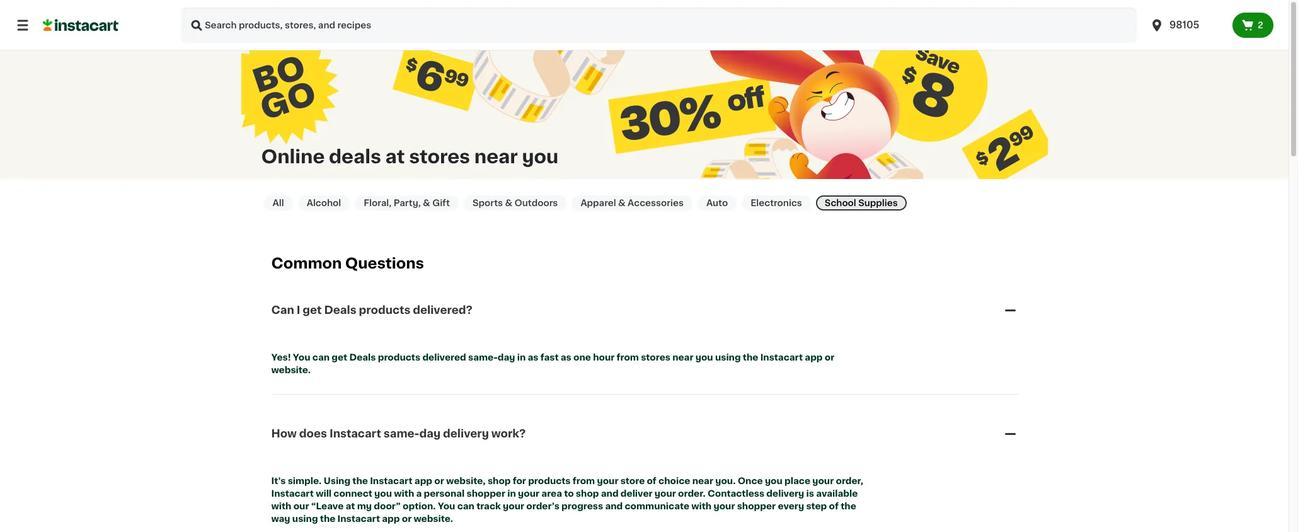 Task type: vqa. For each thing, say whether or not it's contained in the screenshot.
Contactless
yes



Task type: locate. For each thing, give the bounding box(es) containing it.
your
[[597, 477, 619, 485], [813, 477, 834, 485], [518, 489, 540, 498], [655, 489, 676, 498], [503, 502, 525, 511], [714, 502, 735, 511]]

0 horizontal spatial from
[[573, 477, 595, 485]]

day inside dropdown button
[[420, 429, 441, 439]]

of down available on the bottom
[[829, 502, 839, 511]]

website. inside "yes! you can get deals products delivered same-day in as fast as one hour from stores near you using the instacart app or website."
[[271, 365, 311, 374]]

& right the sports
[[505, 199, 513, 207]]

as
[[528, 353, 539, 362], [561, 353, 572, 362]]

0 horizontal spatial of
[[647, 477, 657, 485]]

our
[[294, 502, 309, 511]]

progress
[[562, 502, 603, 511]]

0 horizontal spatial or
[[402, 514, 412, 523]]

from
[[617, 353, 639, 362], [573, 477, 595, 485]]

day left fast
[[498, 353, 515, 362]]

1 horizontal spatial shop
[[576, 489, 599, 498]]

deals right i
[[324, 305, 357, 315]]

work?
[[492, 429, 526, 439]]

1 horizontal spatial shopper
[[737, 502, 776, 511]]

0 vertical spatial same-
[[468, 353, 498, 362]]

1 vertical spatial can
[[457, 502, 475, 511]]

2 horizontal spatial app
[[805, 353, 823, 362]]

1 vertical spatial website.
[[414, 514, 453, 523]]

shopper down "contactless"
[[737, 502, 776, 511]]

0 horizontal spatial shop
[[488, 477, 511, 485]]

yes! you can get deals products delivered same-day in as fast as one hour from stores near you using the instacart app or website.
[[271, 353, 837, 374]]

products down questions
[[359, 305, 411, 315]]

you down 'personal'
[[438, 502, 455, 511]]

your left store
[[597, 477, 619, 485]]

deliver
[[621, 489, 653, 498]]

deals inside "yes! you can get deals products delivered same-day in as fast as one hour from stores near you using the instacart app or website."
[[349, 353, 376, 362]]

and down "deliver" on the bottom of the page
[[605, 502, 623, 511]]

0 horizontal spatial &
[[423, 199, 430, 207]]

0 vertical spatial from
[[617, 353, 639, 362]]

0 horizontal spatial you
[[293, 353, 311, 362]]

0 vertical spatial stores
[[409, 147, 470, 166]]

or
[[825, 353, 835, 362], [435, 477, 444, 485], [402, 514, 412, 523]]

1 vertical spatial using
[[292, 514, 318, 523]]

deals down can i get deals products delivered?
[[349, 353, 376, 362]]

shopper
[[467, 489, 506, 498], [737, 502, 776, 511]]

can left the 'track'
[[457, 502, 475, 511]]

floral, party, & gift
[[364, 199, 450, 207]]

products inside dropdown button
[[359, 305, 411, 315]]

0 vertical spatial shopper
[[467, 489, 506, 498]]

from up to
[[573, 477, 595, 485]]

you
[[293, 353, 311, 362], [438, 502, 455, 511]]

with down the order.
[[692, 502, 712, 511]]

electronics
[[751, 199, 802, 207]]

all link
[[264, 195, 293, 211]]

1 vertical spatial and
[[605, 502, 623, 511]]

0 horizontal spatial website.
[[271, 365, 311, 374]]

1 horizontal spatial get
[[332, 353, 347, 362]]

the
[[743, 353, 759, 362], [353, 477, 368, 485], [841, 502, 857, 511], [320, 514, 336, 523]]

0 horizontal spatial using
[[292, 514, 318, 523]]

day inside "yes! you can get deals products delivered same-day in as fast as one hour from stores near you using the instacart app or website."
[[498, 353, 515, 362]]

day
[[498, 353, 515, 362], [420, 429, 441, 439]]

0 horizontal spatial at
[[346, 502, 355, 511]]

school
[[825, 199, 857, 207]]

1 horizontal spatial with
[[394, 489, 414, 498]]

can
[[313, 353, 330, 362], [457, 502, 475, 511]]

shopper up the 'track'
[[467, 489, 506, 498]]

1 horizontal spatial or
[[435, 477, 444, 485]]

can right yes!
[[313, 353, 330, 362]]

track
[[477, 502, 501, 511]]

1 vertical spatial get
[[332, 353, 347, 362]]

choice
[[659, 477, 691, 485]]

hour
[[593, 353, 615, 362]]

with up way
[[271, 502, 292, 511]]

1 vertical spatial day
[[420, 429, 441, 439]]

to
[[564, 489, 574, 498]]

1 vertical spatial in
[[508, 489, 516, 498]]

1 horizontal spatial you
[[438, 502, 455, 511]]

2 horizontal spatial or
[[825, 353, 835, 362]]

1 horizontal spatial same-
[[468, 353, 498, 362]]

fast
[[541, 353, 559, 362]]

2 horizontal spatial &
[[618, 199, 626, 207]]

can i get deals products delivered?
[[271, 305, 473, 315]]

order,
[[836, 477, 864, 485]]

1 horizontal spatial using
[[715, 353, 741, 362]]

and left "deliver" on the bottom of the page
[[601, 489, 619, 498]]

0 vertical spatial of
[[647, 477, 657, 485]]

0 vertical spatial website.
[[271, 365, 311, 374]]

0 horizontal spatial app
[[382, 514, 400, 523]]

delivery inside how does instacart same-day delivery work? dropdown button
[[443, 429, 489, 439]]

& left gift
[[423, 199, 430, 207]]

from inside "yes! you can get deals products delivered same-day in as fast as one hour from stores near you using the instacart app or website."
[[617, 353, 639, 362]]

day up a on the left of the page
[[420, 429, 441, 439]]

you right yes!
[[293, 353, 311, 362]]

delivery up the every
[[767, 489, 805, 498]]

with left a on the left of the page
[[394, 489, 414, 498]]

app
[[805, 353, 823, 362], [415, 477, 432, 485], [382, 514, 400, 523]]

the inside "yes! you can get deals products delivered same-day in as fast as one hour from stores near you using the instacart app or website."
[[743, 353, 759, 362]]

of
[[647, 477, 657, 485], [829, 502, 839, 511]]

0 vertical spatial delivery
[[443, 429, 489, 439]]

1 vertical spatial you
[[438, 502, 455, 511]]

same- right delivered
[[468, 353, 498, 362]]

2 vertical spatial or
[[402, 514, 412, 523]]

floral, party, & gift link
[[355, 195, 459, 211]]

stores down can i get deals products delivered? dropdown button
[[641, 353, 671, 362]]

at right the deals
[[386, 147, 405, 166]]

from right hour
[[617, 353, 639, 362]]

get
[[303, 305, 322, 315], [332, 353, 347, 362]]

and
[[601, 489, 619, 498], [605, 502, 623, 511]]

website.
[[271, 365, 311, 374], [414, 514, 453, 523]]

stores up gift
[[409, 147, 470, 166]]

products inside the it's simple. using the instacart app or website, shop for products from your store of choice near you. once you place your order, instacart will connect you with a personal shopper in your area to shop and deliver your order. contactless delivery is available with our "leave at my door" option. you can track your order's progress and communicate with your shopper every step of the way using the instacart app or website.
[[528, 477, 571, 485]]

2 & from the left
[[505, 199, 513, 207]]

"leave
[[311, 502, 344, 511]]

2 vertical spatial products
[[528, 477, 571, 485]]

1 vertical spatial from
[[573, 477, 595, 485]]

3 & from the left
[[618, 199, 626, 207]]

0 vertical spatial in
[[517, 353, 526, 362]]

0 vertical spatial products
[[359, 305, 411, 315]]

near up the order.
[[693, 477, 714, 485]]

deals
[[329, 147, 381, 166]]

products left delivered
[[378, 353, 421, 362]]

website. down option.
[[414, 514, 453, 523]]

1 vertical spatial at
[[346, 502, 355, 511]]

from inside the it's simple. using the instacart app or website, shop for products from your store of choice near you. once you place your order, instacart will connect you with a personal shopper in your area to shop and deliver your order. contactless delivery is available with our "leave at my door" option. you can track your order's progress and communicate with your shopper every step of the way using the instacart app or website.
[[573, 477, 595, 485]]

your down for
[[518, 489, 540, 498]]

0 horizontal spatial in
[[508, 489, 516, 498]]

0 horizontal spatial get
[[303, 305, 322, 315]]

1 horizontal spatial as
[[561, 353, 572, 362]]

0 horizontal spatial day
[[420, 429, 441, 439]]

every
[[778, 502, 804, 511]]

app inside "yes! you can get deals products delivered same-day in as fast as one hour from stores near you using the instacart app or website."
[[805, 353, 823, 362]]

0 vertical spatial day
[[498, 353, 515, 362]]

98105 button
[[1142, 8, 1233, 43], [1150, 8, 1226, 43]]

online deals at stores near you main content
[[0, 0, 1289, 532]]

get down can i get deals products delivered?
[[332, 353, 347, 362]]

1 horizontal spatial website.
[[414, 514, 453, 523]]

&
[[423, 199, 430, 207], [505, 199, 513, 207], [618, 199, 626, 207]]

auto link
[[698, 195, 737, 211]]

party,
[[394, 199, 421, 207]]

0 vertical spatial using
[[715, 353, 741, 362]]

1 vertical spatial app
[[415, 477, 432, 485]]

0 vertical spatial or
[[825, 353, 835, 362]]

2 vertical spatial near
[[693, 477, 714, 485]]

you
[[522, 147, 559, 166], [696, 353, 713, 362], [765, 477, 783, 485], [375, 489, 392, 498]]

near
[[475, 147, 518, 166], [673, 353, 694, 362], [693, 477, 714, 485]]

0 vertical spatial you
[[293, 353, 311, 362]]

using
[[324, 477, 351, 485]]

same-
[[468, 353, 498, 362], [384, 429, 420, 439]]

stores inside "yes! you can get deals products delivered same-day in as fast as one hour from stores near you using the instacart app or website."
[[641, 353, 671, 362]]

using inside the it's simple. using the instacart app or website, shop for products from your store of choice near you. once you place your order, instacart will connect you with a personal shopper in your area to shop and deliver your order. contactless delivery is available with our "leave at my door" option. you can track your order's progress and communicate with your shopper every step of the way using the instacart app or website.
[[292, 514, 318, 523]]

None search field
[[182, 8, 1137, 43]]

shop up progress
[[576, 489, 599, 498]]

in
[[517, 353, 526, 362], [508, 489, 516, 498]]

0 horizontal spatial as
[[528, 353, 539, 362]]

0 horizontal spatial delivery
[[443, 429, 489, 439]]

order.
[[678, 489, 706, 498]]

school supplies
[[825, 199, 898, 207]]

delivery left work?
[[443, 429, 489, 439]]

0 vertical spatial at
[[386, 147, 405, 166]]

1 horizontal spatial day
[[498, 353, 515, 362]]

1 vertical spatial stores
[[641, 353, 671, 362]]

1 horizontal spatial from
[[617, 353, 639, 362]]

as left fast
[[528, 353, 539, 362]]

0 vertical spatial get
[[303, 305, 322, 315]]

website. inside the it's simple. using the instacart app or website, shop for products from your store of choice near you. once you place your order, instacart will connect you with a personal shopper in your area to shop and deliver your order. contactless delivery is available with our "leave at my door" option. you can track your order's progress and communicate with your shopper every step of the way using the instacart app or website.
[[414, 514, 453, 523]]

0 vertical spatial can
[[313, 353, 330, 362]]

in left fast
[[517, 353, 526, 362]]

products up 'area'
[[528, 477, 571, 485]]

near down can i get deals products delivered? dropdown button
[[673, 353, 694, 362]]

1 vertical spatial near
[[673, 353, 694, 362]]

alcohol link
[[298, 195, 350, 211]]

deals
[[324, 305, 357, 315], [349, 353, 376, 362]]

1 vertical spatial shopper
[[737, 502, 776, 511]]

& for sports & outdoors
[[505, 199, 513, 207]]

all
[[273, 199, 284, 207]]

0 horizontal spatial same-
[[384, 429, 420, 439]]

at
[[386, 147, 405, 166], [346, 502, 355, 511]]

0 horizontal spatial can
[[313, 353, 330, 362]]

0 vertical spatial app
[[805, 353, 823, 362]]

shop left for
[[488, 477, 511, 485]]

near up the sports
[[475, 147, 518, 166]]

website. down yes!
[[271, 365, 311, 374]]

as left the one
[[561, 353, 572, 362]]

supplies
[[859, 199, 898, 207]]

1 horizontal spatial in
[[517, 353, 526, 362]]

1 vertical spatial products
[[378, 353, 421, 362]]

online
[[261, 147, 325, 166]]

get right i
[[303, 305, 322, 315]]

in inside "yes! you can get deals products delivered same-day in as fast as one hour from stores near you using the instacart app or website."
[[517, 353, 526, 362]]

same- up a on the left of the page
[[384, 429, 420, 439]]

1 vertical spatial same-
[[384, 429, 420, 439]]

1 horizontal spatial of
[[829, 502, 839, 511]]

of right store
[[647, 477, 657, 485]]

you inside "yes! you can get deals products delivered same-day in as fast as one hour from stores near you using the instacart app or website."
[[293, 353, 311, 362]]

1 vertical spatial shop
[[576, 489, 599, 498]]

0 vertical spatial deals
[[324, 305, 357, 315]]

delivery
[[443, 429, 489, 439], [767, 489, 805, 498]]

1 vertical spatial deals
[[349, 353, 376, 362]]

in inside the it's simple. using the instacart app or website, shop for products from your store of choice near you. once you place your order, instacart will connect you with a personal shopper in your area to shop and deliver your order. contactless delivery is available with our "leave at my door" option. you can track your order's progress and communicate with your shopper every step of the way using the instacart app or website.
[[508, 489, 516, 498]]

connect
[[334, 489, 372, 498]]

at down the connect
[[346, 502, 355, 511]]

1 horizontal spatial stores
[[641, 353, 671, 362]]

1 horizontal spatial can
[[457, 502, 475, 511]]

1 horizontal spatial &
[[505, 199, 513, 207]]

at inside the it's simple. using the instacart app or website, shop for products from your store of choice near you. once you place your order, instacart will connect you with a personal shopper in your area to shop and deliver your order. contactless delivery is available with our "leave at my door" option. you can track your order's progress and communicate with your shopper every step of the way using the instacart app or website.
[[346, 502, 355, 511]]

1 vertical spatial delivery
[[767, 489, 805, 498]]

1 horizontal spatial delivery
[[767, 489, 805, 498]]

& right the apparel
[[618, 199, 626, 207]]

in down for
[[508, 489, 516, 498]]

2 98105 button from the left
[[1150, 8, 1226, 43]]



Task type: describe. For each thing, give the bounding box(es) containing it.
near inside "yes! you can get deals products delivered same-day in as fast as one hour from stores near you using the instacart app or website."
[[673, 353, 694, 362]]

1 vertical spatial or
[[435, 477, 444, 485]]

can i get deals products delivered? button
[[271, 287, 1018, 333]]

yes!
[[271, 353, 291, 362]]

1 as from the left
[[528, 353, 539, 362]]

outdoors
[[515, 199, 558, 207]]

store
[[621, 477, 645, 485]]

it's
[[271, 477, 286, 485]]

you inside the it's simple. using the instacart app or website, shop for products from your store of choice near you. once you place your order, instacart will connect you with a personal shopper in your area to shop and deliver your order. contactless delivery is available with our "leave at my door" option. you can track your order's progress and communicate with your shopper every step of the way using the instacart app or website.
[[438, 502, 455, 511]]

you.
[[716, 477, 736, 485]]

1 98105 button from the left
[[1142, 8, 1233, 43]]

will
[[316, 489, 332, 498]]

how does instacart same-day delivery work? button
[[271, 411, 1018, 457]]

delivered
[[423, 353, 466, 362]]

get inside "yes! you can get deals products delivered same-day in as fast as one hour from stores near you using the instacart app or website."
[[332, 353, 347, 362]]

0 horizontal spatial shopper
[[467, 489, 506, 498]]

your up is
[[813, 477, 834, 485]]

i
[[297, 305, 300, 315]]

accessories
[[628, 199, 684, 207]]

instacart logo image
[[43, 18, 119, 33]]

1 horizontal spatial app
[[415, 477, 432, 485]]

2
[[1258, 21, 1264, 30]]

how does instacart same-day delivery work?
[[271, 429, 526, 439]]

can inside the it's simple. using the instacart app or website, shop for products from your store of choice near you. once you place your order, instacart will connect you with a personal shopper in your area to shop and deliver your order. contactless delivery is available with our "leave at my door" option. you can track your order's progress and communicate with your shopper every step of the way using the instacart app or website.
[[457, 502, 475, 511]]

or inside "yes! you can get deals products delivered same-day in as fast as one hour from stores near you using the instacart app or website."
[[825, 353, 835, 362]]

get inside dropdown button
[[303, 305, 322, 315]]

instacart inside "yes! you can get deals products delivered same-day in as fast as one hour from stores near you using the instacart app or website."
[[761, 353, 803, 362]]

online deals at stores near you
[[261, 147, 559, 166]]

apparel & accessories
[[581, 199, 684, 207]]

same- inside "yes! you can get deals products delivered same-day in as fast as one hour from stores near you using the instacart app or website."
[[468, 353, 498, 362]]

for
[[513, 477, 526, 485]]

98105
[[1170, 20, 1200, 30]]

& for apparel & accessories
[[618, 199, 626, 207]]

your right the 'track'
[[503, 502, 525, 511]]

sports & outdoors
[[473, 199, 558, 207]]

2 horizontal spatial with
[[692, 502, 712, 511]]

alcohol
[[307, 199, 341, 207]]

is
[[807, 489, 814, 498]]

your up "communicate"
[[655, 489, 676, 498]]

area
[[542, 489, 562, 498]]

2 button
[[1233, 13, 1274, 38]]

order's
[[527, 502, 560, 511]]

way
[[271, 514, 290, 523]]

how
[[271, 429, 297, 439]]

1 & from the left
[[423, 199, 430, 207]]

once
[[738, 477, 763, 485]]

1 horizontal spatial at
[[386, 147, 405, 166]]

contactless
[[708, 489, 765, 498]]

personal
[[424, 489, 465, 498]]

electronics link
[[742, 195, 811, 211]]

near inside the it's simple. using the instacart app or website, shop for products from your store of choice near you. once you place your order, instacart will connect you with a personal shopper in your area to shop and deliver your order. contactless delivery is available with our "leave at my door" option. you can track your order's progress and communicate with your shopper every step of the way using the instacart app or website.
[[693, 477, 714, 485]]

you inside "yes! you can get deals products delivered same-day in as fast as one hour from stores near you using the instacart app or website."
[[696, 353, 713, 362]]

one
[[574, 353, 591, 362]]

does
[[299, 429, 327, 439]]

floral,
[[364, 199, 392, 207]]

step
[[807, 502, 827, 511]]

delivery inside the it's simple. using the instacart app or website, shop for products from your store of choice near you. once you place your order, instacart will connect you with a personal shopper in your area to shop and deliver your order. contactless delivery is available with our "leave at my door" option. you can track your order's progress and communicate with your shopper every step of the way using the instacart app or website.
[[767, 489, 805, 498]]

a
[[416, 489, 422, 498]]

place
[[785, 477, 811, 485]]

website,
[[446, 477, 486, 485]]

common questions
[[271, 257, 424, 270]]

sports
[[473, 199, 503, 207]]

your down "contactless"
[[714, 502, 735, 511]]

sports & outdoors link
[[464, 195, 567, 211]]

1 vertical spatial of
[[829, 502, 839, 511]]

communicate
[[625, 502, 690, 511]]

door"
[[374, 502, 401, 511]]

school supplies link
[[816, 195, 907, 211]]

0 horizontal spatial stores
[[409, 147, 470, 166]]

instacart inside how does instacart same-day delivery work? dropdown button
[[330, 429, 381, 439]]

available
[[817, 489, 858, 498]]

0 vertical spatial and
[[601, 489, 619, 498]]

my
[[357, 502, 372, 511]]

can inside "yes! you can get deals products delivered same-day in as fast as one hour from stores near you using the instacart app or website."
[[313, 353, 330, 362]]

gift
[[433, 199, 450, 207]]

simple.
[[288, 477, 322, 485]]

2 vertical spatial app
[[382, 514, 400, 523]]

it's simple. using the instacart app or website, shop for products from your store of choice near you. once you place your order, instacart will connect you with a personal shopper in your area to shop and deliver your order. contactless delivery is available with our "leave at my door" option. you can track your order's progress and communicate with your shopper every step of the way using the instacart app or website.
[[271, 477, 866, 523]]

0 vertical spatial shop
[[488, 477, 511, 485]]

common
[[271, 257, 342, 270]]

delivered?
[[413, 305, 473, 315]]

apparel & accessories link
[[572, 195, 693, 211]]

apparel
[[581, 199, 616, 207]]

using inside "yes! you can get deals products delivered same-day in as fast as one hour from stores near you using the instacart app or website."
[[715, 353, 741, 362]]

0 vertical spatial near
[[475, 147, 518, 166]]

option.
[[403, 502, 436, 511]]

same- inside dropdown button
[[384, 429, 420, 439]]

Search field
[[182, 8, 1137, 43]]

deals inside dropdown button
[[324, 305, 357, 315]]

auto
[[707, 199, 728, 207]]

0 horizontal spatial with
[[271, 502, 292, 511]]

products inside "yes! you can get deals products delivered same-day in as fast as one hour from stores near you using the instacart app or website."
[[378, 353, 421, 362]]

can
[[271, 305, 294, 315]]

questions
[[345, 257, 424, 270]]

2 as from the left
[[561, 353, 572, 362]]



